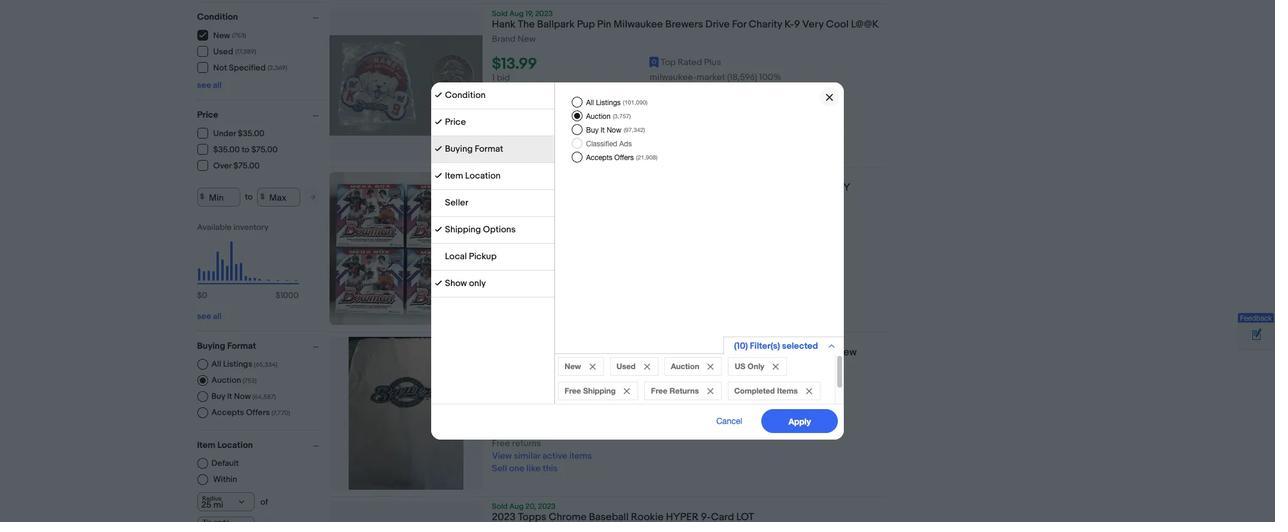 Task type: describe. For each thing, give the bounding box(es) containing it.
!
[[522, 360, 525, 372]]

buy it now (97,342)
[[586, 126, 645, 135]]

listings for all listings (101,090)
[[596, 99, 621, 107]]

$35.00 to $75.00
[[213, 145, 278, 155]]

all for condition
[[213, 80, 222, 90]]

used (17,389)
[[213, 47, 256, 57]]

(7,770)
[[271, 410, 290, 417]]

mega
[[746, 182, 773, 194]]

auction (753)
[[212, 375, 257, 386]]

free shipping
[[492, 261, 548, 272]]

(753) for new
[[232, 32, 246, 39]]

sell one like this link for $79.99
[[492, 299, 558, 310]]

(21,908)
[[636, 154, 658, 161]]

price for price tab
[[445, 117, 466, 128]]

1 similar from the top
[[514, 110, 541, 122]]

new inside sold  aug 19, 2023 lot of 4 (four) 2021 bowman baseball trading cards mega boxes factory sealed brand new
[[518, 209, 536, 221]]

item location button
[[197, 440, 324, 451]]

 (3,757) Items text field
[[611, 112, 631, 120]]

default
[[212, 459, 239, 469]]

only
[[748, 362, 765, 372]]

aug for $79.99
[[510, 172, 524, 182]]

filter applied image for price
[[435, 118, 442, 126]]

local
[[445, 251, 467, 263]]

new inside 'sold  aug 19, 2023 hank the ballpark pup pin milwaukee brewers drive for charity k-9 very cool l@@k brand new'
[[518, 34, 536, 45]]

lot of 4 (four) 2021 bowman baseball trading cards mega boxes factory sealed image
[[329, 172, 483, 326]]

drive
[[706, 19, 730, 31]]

pickup
[[469, 251, 497, 263]]

1 items from the top
[[570, 110, 592, 122]]

milwaukee brewers promo sga blanket big huge 39" x 56" baseball brand new l@@k ! link
[[492, 347, 886, 375]]

 (7,770) Items text field
[[270, 410, 290, 417]]

see for price
[[197, 311, 211, 322]]

completed items
[[735, 387, 798, 396]]

sealed
[[492, 194, 529, 206]]

2021
[[571, 182, 592, 194]]

$9.79
[[492, 396, 531, 415]]

milwaukee brewers promo sga blanket big huge 39" x 56" baseball brand new l@@k ! image
[[349, 338, 463, 491]]

1 bid for $79.99
[[492, 248, 510, 260]]

dialog containing condition
[[0, 0, 1276, 523]]

(10) filter(s) selected button
[[723, 337, 844, 355]]

filter(s)
[[750, 341, 780, 352]]

1 bid for $13.99
[[492, 73, 510, 84]]

(17,389)
[[235, 48, 256, 56]]

sold  aug 19, 2023 hank the ballpark pup pin milwaukee brewers drive for charity k-9 very cool l@@k brand new
[[492, 9, 879, 45]]

top rated plus for $13.99
[[661, 57, 722, 68]]

pin
[[597, 19, 612, 31]]

auction (3,757)
[[586, 112, 631, 121]]

now for buy it now (64,587)
[[234, 392, 251, 402]]

see all for condition
[[197, 80, 222, 90]]

remove filter - show only - completed items image
[[807, 389, 813, 395]]

see all for price
[[197, 311, 222, 322]]

like inside view similar active items sell one like this
[[527, 299, 541, 310]]

1 returns from the top
[[512, 98, 541, 109]]

used for used (17,389)
[[213, 47, 233, 57]]

view similar active items link for $9.79
[[492, 451, 592, 463]]

$ 0
[[197, 291, 207, 301]]

1 vertical spatial to
[[245, 192, 253, 202]]

only
[[469, 278, 486, 290]]

milwaukee inside 'sold  aug 19, 2023 hank the ballpark pup pin milwaukee brewers drive for charity k-9 very cool l@@k brand new'
[[614, 19, 663, 31]]

$79.99
[[492, 231, 539, 250]]

for
[[732, 19, 747, 31]]

sold for $13.99
[[492, 9, 508, 19]]

items inside view similar active items sell one like this
[[570, 286, 592, 298]]

apply button
[[762, 410, 838, 434]]

top rated plus for $9.79
[[661, 398, 722, 410]]

9
[[794, 19, 800, 31]]

apply
[[789, 417, 811, 427]]

all for price
[[213, 311, 222, 322]]

not
[[213, 63, 227, 73]]

available inventory
[[197, 222, 269, 232]]

Minimum Value in $ text field
[[197, 188, 240, 207]]

hank
[[492, 19, 516, 31]]

sold  aug 20, 2023
[[492, 503, 556, 512]]

brewers inside 'sold  aug 19, 2023 hank the ballpark pup pin milwaukee brewers drive for charity k-9 very cool l@@k brand new'
[[666, 19, 704, 31]]

location for item location tab
[[465, 171, 501, 182]]

under $35.00 link
[[197, 128, 265, 139]]

2 returns from the top
[[512, 439, 541, 450]]

2 shipping from the top
[[512, 261, 548, 272]]

$13.99
[[492, 55, 537, 74]]

39"
[[722, 347, 737, 359]]

huge
[[695, 347, 720, 359]]

offers for accepts offers (21,908)
[[615, 154, 634, 162]]

offers for accepts offers (7,770)
[[246, 408, 270, 418]]

3 sold from the top
[[492, 503, 508, 512]]

bowman
[[594, 182, 634, 194]]

3 view from the top
[[492, 451, 512, 463]]

local pickup
[[445, 251, 497, 263]]

inventory
[[234, 222, 269, 232]]

charity
[[749, 19, 783, 31]]

top for $9.79
[[661, 398, 676, 410]]

1 for $79.99
[[492, 248, 495, 260]]

 (21,908) Items text field
[[635, 154, 658, 161]]

trading
[[678, 182, 713, 194]]

3 shipping from the top
[[512, 426, 548, 438]]

us
[[735, 362, 746, 372]]

2 100% from the top
[[760, 413, 782, 424]]

2 vertical spatial 2023
[[538, 503, 556, 512]]

1 for $13.99
[[492, 73, 495, 84]]

location for item location 'dropdown button'
[[217, 440, 253, 451]]

1 vertical spatial shipping
[[583, 387, 616, 396]]

3 one from the top
[[509, 464, 525, 475]]

tab list inside dialog
[[431, 83, 555, 298]]

hank the ballpark pup pin milwaukee brewers drive for charity k-9 very cool l@@k link
[[492, 19, 886, 34]]

(3,757)
[[613, 112, 631, 120]]

x
[[740, 347, 745, 359]]

(2,369)
[[268, 64, 287, 72]]

brand inside milwaukee brewers promo sga blanket big huge 39" x 56" baseball brand new l@@k !
[[807, 347, 834, 359]]

this inside view similar active items sell one like this
[[543, 299, 558, 310]]

$ 1000
[[276, 291, 299, 301]]

(753) for auction
[[243, 377, 257, 385]]

2 (18,596) from the top
[[728, 413, 758, 424]]

0 vertical spatial to
[[242, 145, 250, 155]]

us only
[[735, 362, 765, 372]]

see all button for condition
[[197, 80, 222, 90]]

plus for $13.99
[[704, 57, 722, 68]]

new left remove filter - condition - new icon
[[565, 362, 581, 372]]

similar inside view similar active items sell one like this
[[514, 286, 541, 298]]

baseball for trading
[[636, 182, 676, 194]]

cards
[[715, 182, 744, 194]]

cancel
[[717, 417, 743, 427]]

lot of 4 (four) 2021 bowman baseball trading cards mega boxes factory sealed heading
[[492, 182, 851, 206]]

it for buy it now (97,342)
[[601, 126, 605, 135]]

see all button for price
[[197, 311, 222, 322]]

shipping options tab
[[431, 217, 555, 244]]

sell one like this link for $9.79
[[492, 464, 558, 475]]

available
[[197, 222, 232, 232]]

factory
[[806, 182, 851, 194]]

1 100% from the top
[[760, 72, 782, 83]]

buying for the buying format tab
[[445, 144, 473, 155]]

one inside view similar active items sell one like this
[[509, 299, 525, 310]]

 (64,587) Items text field
[[251, 393, 276, 401]]

milwaukee brewers promo sga blanket big huge 39" x 56" baseball brand new l@@k !
[[492, 347, 857, 372]]

specified
[[229, 63, 266, 73]]

over
[[213, 161, 232, 171]]

lot
[[492, 182, 510, 194]]

top for $13.99
[[661, 57, 676, 68]]

(101,090)
[[623, 99, 648, 106]]

 (101,090) Items text field
[[622, 99, 648, 106]]

20,
[[526, 503, 537, 512]]

3 sell from the top
[[492, 464, 507, 475]]

blanket
[[641, 347, 675, 359]]

buying format for the buying format dropdown button
[[197, 341, 256, 352]]

within
[[213, 475, 237, 485]]

19, for $13.99
[[526, 9, 534, 19]]

very
[[803, 19, 824, 31]]

under
[[213, 129, 236, 139]]

sold  aug 19, 2023 lot of 4 (four) 2021 bowman baseball trading cards mega boxes factory sealed brand new
[[492, 172, 851, 221]]

1 shipping from the top
[[512, 85, 548, 96]]

l@@k inside 'sold  aug 19, 2023 hank the ballpark pup pin milwaukee brewers drive for charity k-9 very cool l@@k brand new'
[[851, 19, 879, 31]]

1 view similar active items link from the top
[[492, 110, 592, 122]]

plus for $9.79
[[704, 398, 722, 410]]

bid for $13.99
[[497, 73, 510, 84]]

 (65,334) Items text field
[[252, 361, 278, 369]]

accepts offers (21,908)
[[586, 154, 658, 162]]

1 milwaukee- from the top
[[650, 72, 697, 83]]

auction for auction (3,757)
[[586, 112, 611, 121]]

condition button
[[197, 11, 324, 22]]

(10) filter(s) selected
[[735, 341, 819, 352]]

boxes
[[775, 182, 804, 194]]

shipping options
[[445, 224, 516, 236]]

lot of 4 (four) 2021 bowman baseball trading cards mega boxes factory sealed link
[[492, 182, 886, 210]]

over $75.00 link
[[197, 160, 260, 171]]

promo
[[584, 347, 615, 359]]

show only tab
[[431, 271, 555, 298]]



Task type: vqa. For each thing, say whether or not it's contained in the screenshot.
the bottommost Quattro
no



Task type: locate. For each thing, give the bounding box(es) containing it.
2 this from the top
[[543, 299, 558, 310]]

baseball inside sold  aug 19, 2023 lot of 4 (four) 2021 bowman baseball trading cards mega boxes factory sealed brand new
[[636, 182, 676, 194]]

1 vertical spatial shipping
[[512, 261, 548, 272]]

listings up auction (753)
[[223, 359, 252, 369]]

aug inside 'sold  aug 19, 2023 hank the ballpark pup pin milwaukee brewers drive for charity k-9 very cool l@@k brand new'
[[510, 9, 524, 19]]

l@@k
[[851, 19, 879, 31], [492, 360, 520, 372]]

1 horizontal spatial used
[[617, 362, 636, 372]]

$35.00 inside $35.00 to $75.00 link
[[213, 145, 240, 155]]

aug left 4
[[510, 172, 524, 182]]

big
[[677, 347, 692, 359]]

remove filter - condition - new image
[[590, 364, 596, 370]]

listings inside dialog
[[596, 99, 621, 107]]

2 top from the top
[[661, 398, 676, 410]]

sell down the show only tab
[[492, 299, 507, 310]]

(64,587)
[[252, 393, 276, 401]]

2023
[[535, 9, 553, 19], [535, 172, 553, 182], [538, 503, 556, 512]]

$75.00 down "under $35.00"
[[251, 145, 278, 155]]

aug for $13.99
[[510, 9, 524, 19]]

market
[[697, 72, 726, 83], [697, 413, 726, 424]]

3 view similar active items link from the top
[[492, 451, 592, 463]]

aug left ballpark
[[510, 9, 524, 19]]

0 horizontal spatial format
[[227, 341, 256, 352]]

2 milwaukee-market (18,596) 100% free shipping free returns view similar active items sell one like this from the top
[[492, 413, 782, 475]]

brewers
[[666, 19, 704, 31], [544, 347, 582, 359]]

it inside dialog
[[601, 126, 605, 135]]

2 one from the top
[[509, 299, 525, 310]]

1 vertical spatial baseball
[[765, 347, 805, 359]]

1 horizontal spatial buy
[[586, 126, 599, 135]]

1 sold from the top
[[492, 9, 508, 19]]

1 19, from the top
[[526, 9, 534, 19]]

baseball for brand
[[765, 347, 805, 359]]

1 vertical spatial buying format
[[197, 341, 256, 352]]

sell up the buying format tab
[[492, 123, 507, 134]]

0 vertical spatial buy
[[586, 126, 599, 135]]

1 horizontal spatial buying
[[445, 144, 473, 155]]

0 vertical spatial plus
[[704, 57, 722, 68]]

top rated plus down returns
[[661, 398, 722, 410]]

100%
[[760, 72, 782, 83], [760, 413, 782, 424]]

0 horizontal spatial now
[[234, 392, 251, 402]]

listings up auction (3,757)
[[596, 99, 621, 107]]

1 bid up free shipping
[[492, 248, 510, 260]]

buying format button
[[197, 341, 324, 352]]

(753) inside auction (753)
[[243, 377, 257, 385]]

(10)
[[735, 341, 748, 352]]

0 horizontal spatial baseball
[[636, 182, 676, 194]]

buy inside dialog
[[586, 126, 599, 135]]

1 vertical spatial milwaukee-market (18,596) 100% free shipping free returns view similar active items sell one like this
[[492, 413, 782, 475]]

new right selected
[[837, 347, 857, 359]]

0 vertical spatial aug
[[510, 9, 524, 19]]

2023 inside 'sold  aug 19, 2023 hank the ballpark pup pin milwaukee brewers drive for charity k-9 very cool l@@k brand new'
[[535, 9, 553, 19]]

milwaukee brewers promo sga blanket big huge 39" x 56" baseball brand new l@@k ! heading
[[492, 347, 857, 372]]

items
[[777, 387, 798, 396]]

$35.00
[[238, 129, 265, 139], [213, 145, 240, 155]]

1 vertical spatial used
[[617, 362, 636, 372]]

1 bid
[[492, 73, 510, 84], [492, 248, 510, 260]]

heading
[[492, 512, 755, 523]]

accepts for accepts offers (21,908)
[[586, 154, 613, 162]]

2 aug from the top
[[510, 172, 524, 182]]

buy for buy it now (64,587)
[[212, 392, 225, 402]]

active up sold  aug 20, 2023
[[543, 451, 568, 463]]

tab list
[[431, 83, 555, 298]]

view similar active items link down condition tab
[[492, 110, 592, 122]]

item for item location 'dropdown button'
[[197, 440, 215, 451]]

1 vertical spatial (753)
[[243, 377, 257, 385]]

2 sell from the top
[[492, 299, 507, 310]]

1 top rated plus from the top
[[661, 57, 722, 68]]

remove filter - show only - free returns image
[[708, 389, 714, 395]]

used for used
[[617, 362, 636, 372]]

0 vertical spatial $35.00
[[238, 129, 265, 139]]

1 vertical spatial format
[[227, 341, 256, 352]]

under $35.00
[[213, 129, 265, 139]]

1 vertical spatial see all button
[[197, 311, 222, 322]]

$
[[200, 193, 204, 202], [261, 193, 265, 202], [197, 291, 202, 301], [276, 291, 281, 301]]

milwaukee
[[614, 19, 663, 31], [492, 347, 542, 359]]

this up sold  aug 20, 2023
[[543, 464, 558, 475]]

$75.00 inside 'link'
[[233, 161, 260, 171]]

3 this from the top
[[543, 464, 558, 475]]

buy it now (64,587)
[[212, 392, 276, 402]]

sold inside sold  aug 19, 2023 lot of 4 (four) 2021 bowman baseball trading cards mega boxes factory sealed brand new
[[492, 172, 508, 182]]

1 see all button from the top
[[197, 80, 222, 90]]

1 vertical spatial 1 bid
[[492, 248, 510, 260]]

see for condition
[[197, 80, 211, 90]]

0 vertical spatial listings
[[596, 99, 621, 107]]

1
[[492, 73, 495, 84], [492, 248, 495, 260]]

1 horizontal spatial listings
[[596, 99, 621, 107]]

it down auction (753)
[[227, 392, 232, 402]]

0 vertical spatial 1
[[492, 73, 495, 84]]

filter applied image
[[435, 118, 442, 126], [435, 145, 442, 153], [435, 172, 442, 180], [435, 226, 442, 233], [435, 280, 442, 287]]

2023 inside sold  aug 19, 2023 lot of 4 (four) 2021 bowman baseball trading cards mega boxes factory sealed brand new
[[535, 172, 553, 182]]

2 top rated plus from the top
[[661, 398, 722, 410]]

3 sell one like this link from the top
[[492, 464, 558, 475]]

2 milwaukee- from the top
[[650, 413, 697, 424]]

accepts for accepts offers (7,770)
[[212, 408, 244, 418]]

condition for condition tab
[[445, 90, 486, 101]]

accepts down buy it now (97,342)
[[586, 154, 613, 162]]

0 vertical spatial see all
[[197, 80, 222, 90]]

1 market from the top
[[697, 72, 726, 83]]

0 vertical spatial similar
[[514, 110, 541, 122]]

dialog
[[0, 0, 1276, 523]]

1 1 from the top
[[492, 73, 495, 84]]

to
[[242, 145, 250, 155], [245, 192, 253, 202]]

to down "under $35.00"
[[242, 145, 250, 155]]

free shipping
[[565, 387, 616, 396]]

price inside tab
[[445, 117, 466, 128]]

2 vertical spatial aug
[[510, 503, 524, 512]]

item location tab
[[431, 163, 555, 190]]

brewers inside milwaukee brewers promo sga blanket big huge 39" x 56" baseball brand new l@@k !
[[544, 347, 582, 359]]

filter applied image inside the show only tab
[[435, 280, 442, 287]]

2 1 from the top
[[492, 248, 495, 260]]

location
[[465, 171, 501, 182], [217, 440, 253, 451]]

$75.00
[[251, 145, 278, 155], [233, 161, 260, 171]]

to left maximum value in $ text field
[[245, 192, 253, 202]]

buy
[[586, 126, 599, 135], [212, 392, 225, 402]]

rated
[[678, 57, 702, 68], [678, 398, 702, 410]]

used inside dialog
[[617, 362, 636, 372]]

0 vertical spatial top
[[661, 57, 676, 68]]

l@@k left !
[[492, 360, 520, 372]]

0 vertical spatial view
[[492, 110, 512, 122]]

brand
[[492, 34, 516, 45], [492, 209, 516, 221], [807, 347, 834, 359]]

2 vertical spatial like
[[527, 464, 541, 475]]

milwaukee up !
[[492, 347, 542, 359]]

new inside milwaukee brewers promo sga blanket big huge 39" x 56" baseball brand new l@@k !
[[837, 347, 857, 359]]

baseball up the remove filter - item location - us only icon
[[765, 347, 805, 359]]

2 all from the top
[[213, 311, 222, 322]]

baseball inside milwaukee brewers promo sga blanket big huge 39" x 56" baseball brand new l@@k !
[[765, 347, 805, 359]]

see all button down 0
[[197, 311, 222, 322]]

active down free shipping
[[543, 286, 568, 298]]

all for all listings (101,090)
[[586, 99, 594, 107]]

2 vertical spatial view similar active items link
[[492, 451, 592, 463]]

shipping inside tab
[[445, 224, 481, 236]]

4 filter applied image from the top
[[435, 226, 442, 233]]

active inside view similar active items sell one like this
[[543, 286, 568, 298]]

 (97,342) Items text field
[[622, 126, 645, 133]]

this up (four)
[[543, 123, 558, 134]]

1 horizontal spatial l@@k
[[851, 19, 879, 31]]

(753) inside "new (753)"
[[232, 32, 246, 39]]

similar down condition tab
[[514, 110, 541, 122]]

like up the buying format tab
[[527, 123, 541, 134]]

it for buy it now (64,587)
[[227, 392, 232, 402]]

1 vertical spatial buy
[[212, 392, 225, 402]]

2 sold from the top
[[492, 172, 508, 182]]

hank the ballpark pup pin milwaukee brewers drive for charity k-9 very cool l@@k image
[[329, 36, 483, 136]]

of
[[512, 182, 525, 194]]

new (753)
[[213, 31, 246, 41]]

19, right of
[[526, 172, 534, 182]]

market down remove filter - show only - free returns icon
[[697, 413, 726, 424]]

2 vertical spatial similar
[[514, 451, 541, 463]]

0 vertical spatial active
[[543, 110, 568, 122]]

buy down auction (3,757)
[[586, 126, 599, 135]]

view
[[492, 110, 512, 122], [492, 286, 512, 298], [492, 451, 512, 463]]

1 vertical spatial see
[[197, 311, 211, 322]]

see all
[[197, 80, 222, 90], [197, 311, 222, 322]]

1 vertical spatial 2023
[[535, 172, 553, 182]]

1 vertical spatial like
[[527, 299, 541, 310]]

2 items from the top
[[570, 286, 592, 298]]

view similar active items link
[[492, 110, 592, 122], [492, 286, 592, 298], [492, 451, 592, 463]]

0 vertical spatial top rated plus
[[661, 57, 722, 68]]

location up default
[[217, 440, 253, 451]]

1 vertical spatial it
[[227, 392, 232, 402]]

1 view from the top
[[492, 110, 512, 122]]

0 vertical spatial auction
[[586, 112, 611, 121]]

1 vertical spatial milwaukee
[[492, 347, 542, 359]]

feedback
[[1241, 315, 1272, 323]]

price down condition tab
[[445, 117, 466, 128]]

2023 right 4
[[535, 172, 553, 182]]

2 sell one like this link from the top
[[492, 299, 558, 310]]

condition tab
[[431, 83, 555, 110]]

price button
[[197, 109, 324, 121]]

not specified (2,369)
[[213, 63, 287, 73]]

1 aug from the top
[[510, 9, 524, 19]]

view down condition tab
[[492, 110, 512, 122]]

all up the buying format dropdown button
[[213, 311, 222, 322]]

now for buy it now (97,342)
[[607, 126, 622, 135]]

3 similar from the top
[[514, 451, 541, 463]]

location inside item location tab
[[465, 171, 501, 182]]

all listings (65,334)
[[212, 359, 278, 369]]

1 vertical spatial one
[[509, 299, 525, 310]]

seller
[[445, 197, 469, 209]]

0 vertical spatial all
[[586, 99, 594, 107]]

used down the sga at the bottom of page
[[617, 362, 636, 372]]

default link
[[197, 459, 239, 469]]

top down free returns
[[661, 398, 676, 410]]

shipping down $79.99 at left top
[[512, 261, 548, 272]]

2 see from the top
[[197, 311, 211, 322]]

view inside view similar active items sell one like this
[[492, 286, 512, 298]]

filter applied image for show only
[[435, 280, 442, 287]]

19, inside 'sold  aug 19, 2023 hank the ballpark pup pin milwaukee brewers drive for charity k-9 very cool l@@k brand new'
[[526, 9, 534, 19]]

2 vertical spatial this
[[543, 464, 558, 475]]

0
[[202, 291, 207, 301]]

milwaukee- down free returns
[[650, 413, 697, 424]]

4
[[527, 182, 534, 194]]

format for the buying format tab
[[475, 144, 504, 155]]

all
[[586, 99, 594, 107], [212, 359, 221, 369]]

2 view from the top
[[492, 286, 512, 298]]

buying up all listings (65,334)
[[197, 341, 225, 352]]

remove filter - buying format - auction image
[[708, 364, 714, 370]]

$35.00 inside under $35.00 link
[[238, 129, 265, 139]]

sell inside view similar active items sell one like this
[[492, 299, 507, 310]]

19, inside sold  aug 19, 2023 lot of 4 (four) 2021 bowman baseball trading cards mega boxes factory sealed brand new
[[526, 172, 534, 182]]

item inside item location tab
[[445, 171, 463, 182]]

1000
[[281, 291, 299, 301]]

cancel button
[[703, 410, 756, 434]]

1 top from the top
[[661, 57, 676, 68]]

top
[[661, 57, 676, 68], [661, 398, 676, 410]]

(18,596) down completed at bottom right
[[728, 413, 758, 424]]

0 vertical spatial 19,
[[526, 9, 534, 19]]

aug
[[510, 9, 524, 19], [510, 172, 524, 182], [510, 503, 524, 512]]

0 horizontal spatial auction
[[212, 375, 241, 386]]

1 (18,596) from the top
[[728, 72, 758, 83]]

filter applied image inside price tab
[[435, 118, 442, 126]]

1 active from the top
[[543, 110, 568, 122]]

1 up price tab
[[492, 73, 495, 84]]

all up auction (3,757)
[[586, 99, 594, 107]]

shipping down remove filter - condition - new icon
[[583, 387, 616, 396]]

2 see all button from the top
[[197, 311, 222, 322]]

buying inside tab
[[445, 144, 473, 155]]

rated down returns
[[678, 398, 702, 410]]

1 horizontal spatial format
[[475, 144, 504, 155]]

show
[[445, 278, 467, 290]]

1 horizontal spatial baseball
[[765, 347, 805, 359]]

milwaukee inside milwaukee brewers promo sga blanket big huge 39" x 56" baseball brand new l@@k !
[[492, 347, 542, 359]]

1 sell one like this link from the top
[[492, 123, 558, 134]]

1 vertical spatial brand
[[492, 209, 516, 221]]

the
[[518, 19, 535, 31]]

2 filter applied image from the top
[[435, 145, 442, 153]]

baseball down (21,908)
[[636, 182, 676, 194]]

buy for buy it now (97,342)
[[586, 126, 599, 135]]

new up used (17,389)
[[213, 31, 230, 41]]

1 vertical spatial 100%
[[760, 413, 782, 424]]

options
[[483, 224, 516, 236]]

filter applied image for shipping options
[[435, 226, 442, 233]]

now
[[607, 126, 622, 135], [234, 392, 251, 402]]

condition up "new (753)"
[[197, 11, 238, 22]]

k-
[[785, 19, 794, 31]]

auction for auction (753)
[[212, 375, 241, 386]]

used
[[213, 47, 233, 57], [617, 362, 636, 372]]

of
[[261, 498, 268, 508]]

selected
[[782, 341, 819, 352]]

0 horizontal spatial buying format
[[197, 341, 256, 352]]

filter applied image for buying format
[[435, 145, 442, 153]]

remove filter - item location - us only image
[[773, 364, 779, 370]]

aug left 20,
[[510, 503, 524, 512]]

item location inside tab
[[445, 171, 501, 182]]

1 one from the top
[[509, 123, 525, 134]]

l@@k inside milwaukee brewers promo sga blanket big huge 39" x 56" baseball brand new l@@k !
[[492, 360, 520, 372]]

2 vertical spatial view
[[492, 451, 512, 463]]

0 vertical spatial location
[[465, 171, 501, 182]]

aug inside sold  aug 19, 2023 lot of 4 (four) 2021 bowman baseball trading cards mega boxes factory sealed brand new
[[510, 172, 524, 182]]

offers inside dialog
[[615, 154, 634, 162]]

remove filter - shipping options - free shipping image
[[624, 389, 630, 395]]

brewers left drive
[[666, 19, 704, 31]]

1 horizontal spatial price
[[445, 117, 466, 128]]

new down the
[[518, 34, 536, 45]]

0 horizontal spatial condition
[[197, 11, 238, 22]]

0 horizontal spatial price
[[197, 109, 218, 121]]

0 vertical spatial now
[[607, 126, 622, 135]]

1 vertical spatial location
[[217, 440, 253, 451]]

1 vertical spatial sell one like this link
[[492, 299, 558, 310]]

0 vertical spatial sold
[[492, 9, 508, 19]]

0 vertical spatial rated
[[678, 57, 702, 68]]

buying format tab
[[431, 136, 555, 163]]

0 vertical spatial (18,596)
[[728, 72, 758, 83]]

2 1 bid from the top
[[492, 248, 510, 260]]

1 plus from the top
[[704, 57, 722, 68]]

1 like from the top
[[527, 123, 541, 134]]

1 vertical spatial rated
[[678, 398, 702, 410]]

new down "sealed"
[[518, 209, 536, 221]]

milwaukee right pin
[[614, 19, 663, 31]]

sold for $79.99
[[492, 172, 508, 182]]

1 horizontal spatial auction
[[586, 112, 611, 121]]

$35.00 up over $75.00 'link'
[[213, 145, 240, 155]]

2023 right the
[[535, 9, 553, 19]]

item location for item location tab
[[445, 171, 501, 182]]

condition inside condition tab
[[445, 90, 486, 101]]

3 items from the top
[[570, 451, 592, 463]]

plus down drive
[[704, 57, 722, 68]]

1 horizontal spatial condition
[[445, 90, 486, 101]]

5 filter applied image from the top
[[435, 280, 442, 287]]

auction up 'buy it now (64,587)'
[[212, 375, 241, 386]]

market down drive
[[697, 72, 726, 83]]

0 vertical spatial it
[[601, 126, 605, 135]]

0 vertical spatial brand
[[492, 34, 516, 45]]

remove filter - condition - used image
[[644, 364, 650, 370]]

offers down (64,587) items text field
[[246, 408, 270, 418]]

sell one like this link up the buying format tab
[[492, 123, 558, 134]]

buying down price tab
[[445, 144, 473, 155]]

accepts down 'buy it now (64,587)'
[[212, 408, 244, 418]]

similar
[[514, 110, 541, 122], [514, 286, 541, 298], [514, 451, 541, 463]]

rated down 'sold  aug 19, 2023 hank the ballpark pup pin milwaukee brewers drive for charity k-9 very cool l@@k brand new'
[[678, 57, 702, 68]]

3 filter applied image from the top
[[435, 172, 442, 180]]

item location
[[445, 171, 501, 182], [197, 440, 253, 451]]

hank the ballpark pup pin milwaukee brewers drive for charity k-9 very cool l@@k heading
[[492, 19, 879, 31]]

1 horizontal spatial offers
[[615, 154, 634, 162]]

1 bid from the top
[[497, 73, 510, 84]]

buying format for the buying format tab
[[445, 144, 504, 155]]

0 vertical spatial see
[[197, 80, 211, 90]]

0 vertical spatial view similar active items link
[[492, 110, 592, 122]]

1 rated from the top
[[678, 57, 702, 68]]

view similar active items link for $79.99
[[492, 286, 592, 298]]

item for item location tab
[[445, 171, 463, 182]]

0 vertical spatial milwaukee-market (18,596) 100% free shipping free returns view similar active items sell one like this
[[492, 72, 782, 134]]

1 vertical spatial $75.00
[[233, 161, 260, 171]]

milwaukee-market (18,596) 100% free shipping free returns view similar active items sell one like this
[[492, 72, 782, 134], [492, 413, 782, 475]]

auction for auction
[[671, 362, 700, 372]]

one up the buying format tab
[[509, 123, 525, 134]]

filter applied image inside shipping options tab
[[435, 226, 442, 233]]

sell up sold  aug 20, 2023
[[492, 464, 507, 475]]

completed
[[735, 387, 775, 396]]

buy down auction (753)
[[212, 392, 225, 402]]

view right only on the bottom of the page
[[492, 286, 512, 298]]

(65,334)
[[254, 361, 278, 369]]

price tab
[[431, 110, 555, 136]]

top rated plus
[[661, 57, 722, 68], [661, 398, 722, 410]]

19,
[[526, 9, 534, 19], [526, 172, 534, 182]]

sold left of
[[492, 172, 508, 182]]

2 similar from the top
[[514, 286, 541, 298]]

1 vertical spatial listings
[[223, 359, 252, 369]]

1 see from the top
[[197, 80, 211, 90]]

price for price dropdown button
[[197, 109, 218, 121]]

0 horizontal spatial used
[[213, 47, 233, 57]]

bid up free shipping
[[497, 248, 510, 260]]

1 milwaukee-market (18,596) 100% free shipping free returns view similar active items sell one like this from the top
[[492, 72, 782, 134]]

item location for item location 'dropdown button'
[[197, 440, 253, 451]]

19, for $79.99
[[526, 172, 534, 182]]

1 all from the top
[[213, 80, 222, 90]]

used up not
[[213, 47, 233, 57]]

view down $9.79
[[492, 451, 512, 463]]

listings for all listings (65,334)
[[223, 359, 252, 369]]

3 active from the top
[[543, 451, 568, 463]]

2 rated from the top
[[678, 398, 702, 410]]

returns up price tab
[[512, 98, 541, 109]]

format up all listings (65,334)
[[227, 341, 256, 352]]

(753) up used (17,389)
[[232, 32, 246, 39]]

56"
[[747, 347, 763, 359]]

returns down $9.79
[[512, 439, 541, 450]]

graph of available inventory between $0 and $1000+ image
[[197, 222, 299, 307]]

2 horizontal spatial auction
[[671, 362, 700, 372]]

brand inside sold  aug 19, 2023 lot of 4 (four) 2021 bowman baseball trading cards mega boxes factory sealed brand new
[[492, 209, 516, 221]]

pup
[[577, 19, 595, 31]]

item up the seller
[[445, 171, 463, 182]]

1 filter applied image from the top
[[435, 118, 442, 126]]

0 vertical spatial buying format
[[445, 144, 504, 155]]

2 active from the top
[[543, 286, 568, 298]]

filter applied image inside item location tab
[[435, 172, 442, 180]]

see all button
[[197, 80, 222, 90], [197, 311, 222, 322]]

filter applied image inside the buying format tab
[[435, 145, 442, 153]]

tab list containing condition
[[431, 83, 555, 298]]

plus
[[704, 57, 722, 68], [704, 398, 722, 410]]

buying format inside tab
[[445, 144, 504, 155]]

all for all listings (65,334)
[[212, 359, 221, 369]]

0 horizontal spatial item location
[[197, 440, 253, 451]]

1 1 bid from the top
[[492, 73, 510, 84]]

one up sold  aug 20, 2023
[[509, 464, 525, 475]]

1 vertical spatial similar
[[514, 286, 541, 298]]

view similar active items sell one like this
[[492, 286, 592, 310]]

2 vertical spatial sell
[[492, 464, 507, 475]]

1 vertical spatial l@@k
[[492, 360, 520, 372]]

condition for condition dropdown button
[[197, 11, 238, 22]]

0 vertical spatial 100%
[[760, 72, 782, 83]]

shipping
[[445, 224, 481, 236], [583, 387, 616, 396]]

0 vertical spatial one
[[509, 123, 525, 134]]

view similar active items link down free shipping
[[492, 286, 592, 298]]

0 horizontal spatial buying
[[197, 341, 225, 352]]

similar down free shipping
[[514, 286, 541, 298]]

shipping down $9.79
[[512, 426, 548, 438]]

item location up the seller
[[445, 171, 501, 182]]

accepts
[[586, 154, 613, 162], [212, 408, 244, 418]]

2023 for $79.99
[[535, 172, 553, 182]]

2 view similar active items link from the top
[[492, 286, 592, 298]]

1 see all from the top
[[197, 80, 222, 90]]

None text field
[[197, 517, 255, 523]]

filter applied image for item location
[[435, 172, 442, 180]]

(four)
[[536, 182, 568, 194]]

auction up buy it now (97,342)
[[586, 112, 611, 121]]

brand up remove filter - show only - completed items icon
[[807, 347, 834, 359]]

similar up sold  aug 20, 2023
[[514, 451, 541, 463]]

now down (753) items text field
[[234, 392, 251, 402]]

1 this from the top
[[543, 123, 558, 134]]

accepts inside dialog
[[586, 154, 613, 162]]

see all down 0
[[197, 311, 222, 322]]

1 vertical spatial plus
[[704, 398, 722, 410]]

1 vertical spatial all
[[212, 359, 221, 369]]

format inside tab
[[475, 144, 504, 155]]

accepts offers (7,770)
[[212, 408, 290, 418]]

sold left 20,
[[492, 503, 508, 512]]

item up default link
[[197, 440, 215, 451]]

returns
[[670, 387, 699, 396]]

plus down remove filter - show only - free returns icon
[[704, 398, 722, 410]]

1 sell from the top
[[492, 123, 507, 134]]

2023 for $13.99
[[535, 9, 553, 19]]

0 vertical spatial like
[[527, 123, 541, 134]]

1 vertical spatial top
[[661, 398, 676, 410]]

sold inside 'sold  aug 19, 2023 hank the ballpark pup pin milwaukee brewers drive for charity k-9 very cool l@@k brand new'
[[492, 9, 508, 19]]

it
[[601, 126, 605, 135], [227, 392, 232, 402]]

 (753) Items text field
[[241, 377, 257, 385]]

0 horizontal spatial buy
[[212, 392, 225, 402]]

2023 right 20,
[[538, 503, 556, 512]]

2 vertical spatial shipping
[[512, 426, 548, 438]]

0 vertical spatial shipping
[[512, 85, 548, 96]]

rated for $9.79
[[678, 398, 702, 410]]

0 vertical spatial $75.00
[[251, 145, 278, 155]]

like up 20,
[[527, 464, 541, 475]]

format
[[475, 144, 504, 155], [227, 341, 256, 352]]

now down auction (3,757)
[[607, 126, 622, 135]]

all inside dialog
[[586, 99, 594, 107]]

rated for $13.99
[[678, 57, 702, 68]]

100% down the charity
[[760, 72, 782, 83]]

3 like from the top
[[527, 464, 541, 475]]

2 bid from the top
[[497, 248, 510, 260]]

(18,596)
[[728, 72, 758, 83], [728, 413, 758, 424]]

2 19, from the top
[[526, 172, 534, 182]]

1 vertical spatial returns
[[512, 439, 541, 450]]

2 like from the top
[[527, 299, 541, 310]]

0 horizontal spatial all
[[212, 359, 221, 369]]

filter applied image
[[435, 92, 442, 99]]

(753) up 'buy it now (64,587)'
[[243, 377, 257, 385]]

buying for the buying format dropdown button
[[197, 341, 225, 352]]

(18,596) down for
[[728, 72, 758, 83]]

1 vertical spatial market
[[697, 413, 726, 424]]

cool
[[826, 19, 849, 31]]

2 plus from the top
[[704, 398, 722, 410]]

items
[[570, 110, 592, 122], [570, 286, 592, 298], [570, 451, 592, 463]]

0 horizontal spatial brewers
[[544, 347, 582, 359]]

sold
[[492, 9, 508, 19], [492, 172, 508, 182], [492, 503, 508, 512]]

bid for $79.99
[[497, 248, 510, 260]]

2 see all from the top
[[197, 311, 222, 322]]

show only
[[445, 278, 486, 290]]

it down auction (3,757)
[[601, 126, 605, 135]]

$75.00 down the $35.00 to $75.00
[[233, 161, 260, 171]]

format for the buying format dropdown button
[[227, 341, 256, 352]]

1 vertical spatial $35.00
[[213, 145, 240, 155]]

1 vertical spatial view
[[492, 286, 512, 298]]

0 vertical spatial all
[[213, 80, 222, 90]]

brewers left promo
[[544, 347, 582, 359]]

1 horizontal spatial it
[[601, 126, 605, 135]]

3 aug from the top
[[510, 503, 524, 512]]

ballpark
[[537, 19, 575, 31]]

bid up price tab
[[497, 73, 510, 84]]

2 market from the top
[[697, 413, 726, 424]]

0 vertical spatial sell
[[492, 123, 507, 134]]

brand inside 'sold  aug 19, 2023 hank the ballpark pup pin milwaukee brewers drive for charity k-9 very cool l@@k brand new'
[[492, 34, 516, 45]]

sell
[[492, 123, 507, 134], [492, 299, 507, 310], [492, 464, 507, 475]]

item location up default
[[197, 440, 253, 451]]

Maximum Value in $ text field
[[258, 188, 301, 207]]

view similar active items link up 20,
[[492, 451, 592, 463]]



